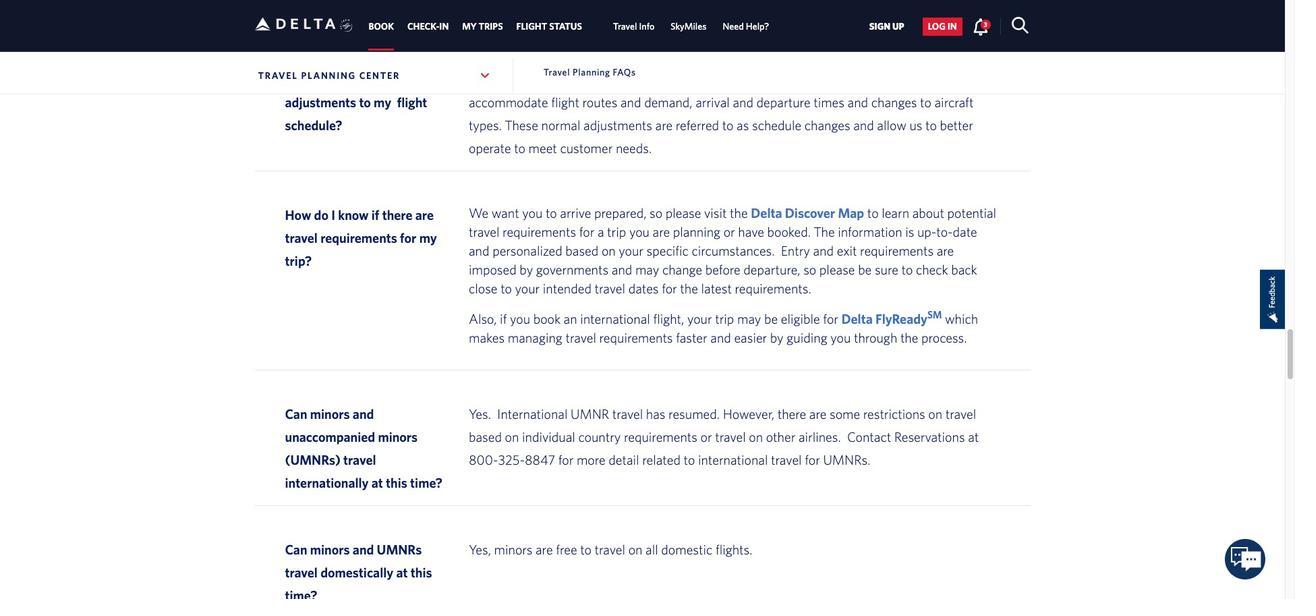 Task type: describe. For each thing, give the bounding box(es) containing it.
entry
[[781, 243, 811, 258]]

book link
[[369, 14, 394, 39]]

operate
[[469, 140, 511, 156]]

for inside how do i know if there are travel requirements for my trip?
[[400, 230, 417, 246]]

has
[[646, 406, 666, 422]]

travel itineraries are adjusted based on a range of factors, such as needing to better accommodate flight routes and demand, arrival and departure times and changes to aircraft types. these normal adjustments are referred to as schedule changes and allow us to better operate to meet customer needs.
[[469, 71, 974, 156]]

factors,
[[745, 71, 786, 87]]

are down demand,
[[656, 117, 673, 133]]

so inside to learn about potential travel requirements for a trip you are planning or have booked. the information is up-to-date and personalized based on your specific circumstances.  entry and exit requirements are imposed by governments and may change before departure, so please be sure to check back close to your intended travel dates for the latest requirements.
[[804, 262, 817, 277]]

tab list containing book
[[362, 0, 778, 51]]

or inside to learn about potential travel requirements for a trip you are planning or have booked. the information is up-to-date and personalized based on your specific circumstances.  entry and exit requirements are imposed by governments and may change before departure, so please be sure to check back close to your intended travel dates for the latest requirements.
[[724, 224, 736, 239]]

map
[[839, 205, 865, 221]]

3
[[984, 20, 988, 28]]

if inside also, if you book an international flight, your trip may be eligible for delta flyready sm
[[500, 311, 507, 327]]

delta inside why is delta making adjustments to my
[[328, 71, 359, 87]]

range
[[697, 71, 728, 87]]

check
[[917, 262, 949, 277]]

which makes managing travel requirements faster and easier by guiding you through the process.
[[469, 311, 979, 345]]

check-
[[408, 21, 440, 32]]

aircraft
[[935, 94, 974, 110]]

visit
[[705, 205, 727, 221]]

managing
[[508, 330, 563, 345]]

to down these
[[514, 140, 526, 156]]

sign up link
[[864, 17, 910, 36]]

to up the us
[[921, 94, 932, 110]]

country
[[579, 429, 621, 445]]

or inside yes.  international umnr travel has resumed. however, there are some restrictions on travel based on individual country requirements or travel on other airlines.  contact reservations at 800-325-8847 for more detail related to international travel for umnrs.
[[701, 429, 713, 445]]

travel down however,
[[716, 429, 746, 445]]

based inside yes.  international umnr travel has resumed. however, there are some restrictions on travel based on individual country requirements or travel on other airlines.  contact reservations at 800-325-8847 for more detail related to international travel for umnrs.
[[469, 429, 502, 445]]

0 horizontal spatial changes
[[805, 117, 851, 133]]

you right want
[[523, 205, 543, 221]]

help?
[[746, 21, 770, 32]]

yes.  international umnr travel has resumed. however, there are some restrictions on travel based on individual country requirements or travel on other airlines.  contact reservations at 800-325-8847 for more detail related to international travel for umnrs.
[[469, 406, 980, 468]]

referred
[[676, 117, 720, 133]]

if inside how do i know if there are travel requirements for my trip?
[[372, 207, 380, 223]]

status
[[550, 21, 582, 32]]

by inside the which makes managing travel requirements faster and easier by guiding you through the process.
[[771, 330, 784, 345]]

and left allow
[[854, 117, 875, 133]]

need help?
[[723, 21, 770, 32]]

other
[[767, 429, 796, 445]]

to inside yes.  international umnr travel has resumed. however, there are some restrictions on travel based on individual country requirements or travel on other airlines.  contact reservations at 800-325-8847 for more detail related to international travel for umnrs.
[[684, 452, 695, 468]]

flight inside flight schedule?
[[397, 94, 427, 110]]

however,
[[723, 406, 775, 422]]

flight,
[[654, 311, 685, 327]]

and down "needing"
[[848, 94, 869, 110]]

date
[[953, 224, 978, 239]]

customer
[[560, 140, 613, 156]]

an
[[564, 311, 578, 327]]

needs.
[[616, 140, 652, 156]]

why is delta making adjustments to my
[[285, 71, 404, 110]]

be eligible
[[765, 311, 821, 327]]

are left free
[[536, 542, 553, 557]]

1 horizontal spatial as
[[818, 71, 830, 87]]

book
[[534, 311, 561, 327]]

back
[[952, 262, 978, 277]]

to right free
[[581, 542, 592, 557]]

can for can minors and umnrs travel
[[285, 542, 307, 557]]

discover
[[786, 205, 836, 221]]

delta discover map link
[[751, 205, 865, 221]]

log
[[929, 21, 946, 32]]

0 vertical spatial please
[[666, 205, 702, 221]]

requirements up sure
[[861, 243, 934, 258]]

please inside to learn about potential travel requirements for a trip you are planning or have booked. the information is up-to-date and personalized based on your specific circumstances.  entry and exit requirements are imposed by governments and may change before departure, so please be sure to check back close to your intended travel dates for the latest requirements.
[[820, 262, 856, 277]]

international
[[498, 406, 568, 422]]

travel for travel info
[[613, 21, 637, 32]]

and down 'of'
[[733, 94, 754, 110]]

sm
[[928, 309, 943, 321]]

flights.
[[716, 542, 753, 557]]

faster
[[676, 330, 708, 345]]

learn
[[882, 205, 910, 221]]

skyteam image
[[340, 5, 353, 47]]

there inside how do i know if there are travel requirements for my trip?
[[382, 207, 413, 223]]

and inside can minors and unaccompanied
[[353, 406, 374, 422]]

travel down other
[[772, 452, 802, 468]]

domestic
[[662, 542, 713, 557]]

about
[[913, 205, 945, 221]]

325-
[[498, 452, 525, 468]]

requirements.
[[735, 281, 812, 296]]

trip for your
[[716, 311, 735, 327]]

related
[[643, 452, 681, 468]]

guiding
[[787, 330, 828, 345]]

are down to- on the top
[[937, 243, 955, 258]]

0 horizontal spatial as
[[737, 117, 749, 133]]

resumed.
[[669, 406, 720, 422]]

on down however,
[[749, 429, 763, 445]]

travel for travel planning faqs
[[544, 67, 571, 78]]

0 vertical spatial so
[[650, 205, 663, 221]]

you inside also, if you book an international flight, your trip may be eligible for delta flyready sm
[[510, 311, 531, 327]]

and down the
[[814, 243, 834, 258]]

time? inside minors (umnrs) travel internationally at this time?
[[410, 475, 443, 491]]

before
[[706, 262, 741, 277]]

arrival
[[696, 94, 730, 110]]

is inside why is delta making adjustments to my
[[315, 71, 325, 87]]

check-in
[[408, 21, 449, 32]]

accommodate
[[469, 94, 549, 110]]

on inside travel itineraries are adjusted based on a range of factors, such as needing to better accommodate flight routes and demand, arrival and departure times and changes to aircraft types. these normal adjustments are referred to as schedule changes and allow us to better operate to meet customer needs.
[[670, 71, 684, 87]]

flight status link
[[517, 14, 582, 39]]

travel inside minors (umnrs) travel internationally at this time?
[[344, 452, 376, 468]]

can minors and umnrs travel
[[285, 542, 422, 580]]

0 horizontal spatial better
[[895, 71, 928, 87]]

travel for travel itineraries are adjusted based on a range of factors, such as needing to better accommodate flight routes and demand, arrival and departure times and changes to aircraft types. these normal adjustments are referred to as schedule changes and allow us to better operate to meet customer needs.
[[469, 71, 502, 87]]

allow
[[878, 117, 907, 133]]

information
[[838, 224, 903, 239]]

schedule?
[[285, 117, 343, 133]]

are inside yes.  international umnr travel has resumed. however, there are some restrictions on travel based on individual country requirements or travel on other airlines.  contact reservations at 800-325-8847 for more detail related to international travel for umnrs.
[[810, 406, 827, 422]]

a inside to learn about potential travel requirements for a trip you are planning or have booked. the information is up-to-date and personalized based on your specific circumstances.  entry and exit requirements are imposed by governments and may change before departure, so please be sure to check back close to your intended travel dates for the latest requirements.
[[598, 224, 604, 239]]

be
[[859, 262, 872, 277]]

domestically at this time?
[[285, 565, 432, 599]]

flight status
[[517, 21, 582, 32]]

to right the us
[[926, 117, 937, 133]]

and inside 'can minors and umnrs travel'
[[353, 542, 374, 557]]

more
[[577, 452, 606, 468]]

you inside the which makes managing travel requirements faster and easier by guiding you through the process.
[[831, 330, 851, 345]]

need
[[723, 21, 744, 32]]

these
[[505, 117, 539, 133]]

center
[[360, 70, 400, 81]]

this inside minors (umnrs) travel internationally at this time?
[[386, 475, 408, 491]]

at inside minors (umnrs) travel internationally at this time?
[[372, 475, 383, 491]]

unaccompanied
[[285, 429, 375, 445]]

travel planning faqs
[[544, 67, 636, 78]]

makes
[[469, 330, 505, 345]]

times
[[814, 94, 845, 110]]

internationally
[[285, 475, 369, 491]]

booked.
[[768, 224, 811, 239]]

travel for travel planning center
[[258, 70, 298, 81]]

have
[[739, 224, 765, 239]]

to-
[[937, 224, 953, 239]]

my inside why is delta making adjustments to my
[[374, 94, 392, 110]]

requirements inside how do i know if there are travel requirements for my trip?
[[321, 230, 397, 246]]



Task type: vqa. For each thing, say whether or not it's contained in the screenshot.
SM
yes



Task type: locate. For each thing, give the bounding box(es) containing it.
flight schedule?
[[285, 94, 427, 133]]

message us image
[[1226, 540, 1267, 580]]

1 horizontal spatial please
[[820, 262, 856, 277]]

detail
[[609, 452, 640, 468]]

requirements inside the which makes managing travel requirements faster and easier by guiding you through the process.
[[600, 330, 673, 345]]

on
[[670, 71, 684, 87], [602, 243, 616, 258], [929, 406, 943, 422], [505, 429, 519, 445], [749, 429, 763, 445], [629, 542, 643, 557]]

2 horizontal spatial at
[[969, 429, 980, 445]]

arrive
[[560, 205, 592, 221]]

to right sure
[[902, 262, 913, 277]]

check-in link
[[408, 14, 449, 39]]

are down we want you to arrive prepared, so please visit the delta discover map
[[653, 224, 670, 239]]

the up the have
[[730, 205, 748, 221]]

0 vertical spatial your
[[619, 243, 644, 258]]

1 vertical spatial may
[[738, 311, 762, 327]]

your up book
[[515, 281, 540, 296]]

1 vertical spatial so
[[804, 262, 817, 277]]

and up domestically
[[353, 542, 374, 557]]

1 vertical spatial my
[[420, 230, 437, 246]]

to down travel planning center dropdown button
[[359, 94, 371, 110]]

8847
[[525, 452, 556, 468]]

3 link
[[973, 17, 991, 35]]

flight down making
[[397, 94, 427, 110]]

planning for faqs
[[573, 67, 611, 78]]

1 horizontal spatial if
[[500, 311, 507, 327]]

is inside to learn about potential travel requirements for a trip you are planning or have booked. the information is up-to-date and personalized based on your specific circumstances.  entry and exit requirements are imposed by governments and may change before departure, so please be sure to check back close to your intended travel dates for the latest requirements.
[[906, 224, 915, 239]]

requirements down know
[[321, 230, 397, 246]]

travel left info
[[613, 21, 637, 32]]

and down 'faqs'
[[621, 94, 642, 110]]

international inside yes.  international umnr travel has resumed. however, there are some restrictions on travel based on individual country requirements or travel on other airlines.  contact reservations at 800-325-8847 for more detail related to international travel for umnrs.
[[699, 452, 768, 468]]

international inside also, if you book an international flight, your trip may be eligible for delta flyready sm
[[581, 311, 651, 327]]

1 horizontal spatial is
[[906, 224, 915, 239]]

if right know
[[372, 207, 380, 223]]

all
[[646, 542, 659, 557]]

demand,
[[645, 94, 693, 110]]

to up information
[[868, 205, 879, 221]]

governments
[[536, 262, 609, 277]]

0 horizontal spatial your
[[515, 281, 540, 296]]

planning inside dropdown button
[[301, 70, 356, 81]]

process.
[[922, 330, 968, 345]]

travel up accommodate
[[469, 71, 502, 87]]

minors inside can minors and unaccompanied
[[310, 406, 350, 422]]

you inside to learn about potential travel requirements for a trip you are planning or have booked. the information is up-to-date and personalized based on your specific circumstances.  entry and exit requirements are imposed by governments and may change before departure, so please be sure to check back close to your intended travel dates for the latest requirements.
[[630, 224, 650, 239]]

can inside 'can minors and umnrs travel'
[[285, 542, 307, 557]]

how do i know if there are travel requirements for my trip?
[[285, 207, 437, 269]]

1 horizontal spatial a
[[687, 71, 694, 87]]

your inside also, if you book an international flight, your trip may be eligible for delta flyready sm
[[688, 311, 713, 327]]

international down however,
[[699, 452, 768, 468]]

normal
[[542, 117, 581, 133]]

international
[[581, 311, 651, 327], [699, 452, 768, 468]]

domestically
[[321, 565, 394, 580]]

1 horizontal spatial or
[[724, 224, 736, 239]]

trip?
[[285, 253, 312, 269]]

1 vertical spatial there
[[778, 406, 807, 422]]

specific
[[647, 243, 689, 258]]

why
[[285, 71, 312, 87]]

please
[[666, 205, 702, 221], [820, 262, 856, 277]]

to left arrive
[[546, 205, 557, 221]]

this inside domestically at this time?
[[411, 565, 432, 580]]

change
[[663, 262, 703, 277]]

us
[[910, 117, 923, 133]]

by down personalized at left top
[[520, 262, 533, 277]]

0 vertical spatial can
[[285, 406, 307, 422]]

0 vertical spatial there
[[382, 207, 413, 223]]

0 vertical spatial better
[[895, 71, 928, 87]]

0 vertical spatial international
[[581, 311, 651, 327]]

travel down we on the left
[[469, 224, 500, 239]]

0 vertical spatial based
[[634, 71, 667, 87]]

for inside also, if you book an international flight, your trip may be eligible for delta flyready sm
[[824, 311, 839, 327]]

if right also,
[[500, 311, 507, 327]]

0 horizontal spatial a
[[598, 224, 604, 239]]

on down prepared,
[[602, 243, 616, 258]]

minors (umnrs) travel internationally at this time?
[[285, 429, 443, 491]]

changes up allow
[[872, 94, 918, 110]]

there inside yes.  international umnr travel has resumed. however, there are some restrictions on travel based on individual country requirements or travel on other airlines.  contact reservations at 800-325-8847 for more detail related to international travel for umnrs.
[[778, 406, 807, 422]]

the inside to learn about potential travel requirements for a trip you are planning or have booked. the information is up-to-date and personalized based on your specific circumstances.  entry and exit requirements are imposed by governments and may change before departure, so please be sure to check back close to your intended travel dates for the latest requirements.
[[681, 281, 699, 296]]

or left the have
[[724, 224, 736, 239]]

requirements inside yes.  international umnr travel has resumed. however, there are some restrictions on travel based on individual country requirements or travel on other airlines.  contact reservations at 800-325-8847 for more detail related to international travel for umnrs.
[[624, 429, 698, 445]]

travel planning center
[[258, 70, 400, 81]]

(umnrs)
[[285, 452, 341, 468]]

1 vertical spatial time?
[[285, 588, 318, 599]]

need help? link
[[723, 14, 770, 39]]

1 horizontal spatial this
[[411, 565, 432, 580]]

itineraries
[[505, 71, 560, 87]]

0 horizontal spatial at
[[372, 475, 383, 491]]

1 vertical spatial international
[[699, 452, 768, 468]]

as left schedule
[[737, 117, 749, 133]]

changes down times at the right top
[[805, 117, 851, 133]]

1 vertical spatial the
[[681, 281, 699, 296]]

at inside yes.  international umnr travel has resumed. however, there are some restrictions on travel based on individual country requirements or travel on other airlines.  contact reservations at 800-325-8847 for more detail related to international travel for umnrs.
[[969, 429, 980, 445]]

skymiles link
[[671, 14, 707, 39]]

travel down 'delta air lines' 'image'
[[258, 70, 298, 81]]

please up planning
[[666, 205, 702, 221]]

based inside travel itineraries are adjusted based on a range of factors, such as needing to better accommodate flight routes and demand, arrival and departure times and changes to aircraft types. these normal adjustments are referred to as schedule changes and allow us to better operate to meet customer needs.
[[634, 71, 667, 87]]

can for can minors and unaccompanied
[[285, 406, 307, 422]]

travel down an
[[566, 330, 597, 345]]

so right prepared,
[[650, 205, 663, 221]]

on inside to learn about potential travel requirements for a trip you are planning or have booked. the information is up-to-date and personalized based on your specific circumstances.  entry and exit requirements are imposed by governments and may change before departure, so please be sure to check back close to your intended travel dates for the latest requirements.
[[602, 243, 616, 258]]

1 can from the top
[[285, 406, 307, 422]]

intended
[[543, 281, 592, 296]]

restrictions
[[864, 406, 926, 422]]

0 horizontal spatial if
[[372, 207, 380, 223]]

sure
[[875, 262, 899, 277]]

on up demand,
[[670, 71, 684, 87]]

personalized
[[493, 243, 563, 258]]

0 horizontal spatial flight
[[397, 94, 427, 110]]

0 vertical spatial a
[[687, 71, 694, 87]]

1 horizontal spatial your
[[619, 243, 644, 258]]

trip down prepared,
[[608, 224, 627, 239]]

1 vertical spatial based
[[566, 243, 599, 258]]

travel inside travel itineraries are adjusted based on a range of factors, such as needing to better accommodate flight routes and demand, arrival and departure times and changes to aircraft types. these normal adjustments are referred to as schedule changes and allow us to better operate to meet customer needs.
[[469, 71, 502, 87]]

1 flight from the left
[[397, 94, 427, 110]]

in
[[440, 21, 449, 32]]

0 horizontal spatial delta
[[328, 71, 359, 87]]

you
[[523, 205, 543, 221], [630, 224, 650, 239], [510, 311, 531, 327], [831, 330, 851, 345]]

you right guiding
[[831, 330, 851, 345]]

to right close
[[501, 281, 512, 296]]

and inside the which makes managing travel requirements faster and easier by guiding you through the process.
[[711, 330, 732, 345]]

departure,
[[744, 262, 801, 277]]

0 vertical spatial adjustments
[[285, 94, 356, 110]]

1 horizontal spatial international
[[699, 452, 768, 468]]

travel down flight status link
[[544, 67, 571, 78]]

needing
[[833, 71, 877, 87]]

travel planning center button
[[255, 59, 495, 92]]

1 vertical spatial can
[[285, 542, 307, 557]]

this up umnrs
[[386, 475, 408, 491]]

to down "arrival"
[[723, 117, 734, 133]]

based up demand,
[[634, 71, 667, 87]]

0 vertical spatial this
[[386, 475, 408, 491]]

the down flyready
[[901, 330, 919, 345]]

0 horizontal spatial based
[[469, 429, 502, 445]]

better down aircraft
[[941, 117, 974, 133]]

yes,
[[469, 542, 491, 557]]

how
[[285, 207, 311, 223]]

making
[[362, 71, 404, 87]]

are left some
[[810, 406, 827, 422]]

travel left has
[[613, 406, 643, 422]]

1 horizontal spatial the
[[730, 205, 748, 221]]

2 horizontal spatial the
[[901, 330, 919, 345]]

0 vertical spatial if
[[372, 207, 380, 223]]

adjustments
[[285, 94, 356, 110], [584, 117, 653, 133]]

or down resumed.
[[701, 429, 713, 445]]

on up 325-
[[505, 429, 519, 445]]

2 vertical spatial at
[[396, 565, 408, 580]]

delta left center
[[328, 71, 359, 87]]

1 horizontal spatial there
[[778, 406, 807, 422]]

by down be eligible
[[771, 330, 784, 345]]

1 horizontal spatial planning
[[573, 67, 611, 78]]

1 vertical spatial at
[[372, 475, 383, 491]]

of
[[731, 71, 742, 87]]

minors
[[310, 406, 350, 422], [378, 429, 418, 445], [310, 542, 350, 557], [494, 542, 533, 557]]

1 vertical spatial if
[[500, 311, 507, 327]]

2 vertical spatial the
[[901, 330, 919, 345]]

sign up
[[870, 21, 905, 32]]

up
[[893, 21, 905, 32]]

want
[[492, 205, 519, 221]]

on up reservations
[[929, 406, 943, 422]]

trip inside to learn about potential travel requirements for a trip you are planning or have booked. the information is up-to-date and personalized based on your specific circumstances.  entry and exit requirements are imposed by governments and may change before departure, so please be sure to check back close to your intended travel dates for the latest requirements.
[[608, 224, 627, 239]]

1 vertical spatial better
[[941, 117, 974, 133]]

travel inside the which makes managing travel requirements faster and easier by guiding you through the process.
[[566, 330, 597, 345]]

trip for a
[[608, 224, 627, 239]]

1 vertical spatial please
[[820, 262, 856, 277]]

tab list
[[362, 0, 778, 51]]

meet
[[529, 140, 557, 156]]

at down umnrs
[[396, 565, 408, 580]]

0 vertical spatial my
[[374, 94, 392, 110]]

2 horizontal spatial your
[[688, 311, 713, 327]]

through
[[854, 330, 898, 345]]

may inside also, if you book an international flight, your trip may be eligible for delta flyready sm
[[738, 311, 762, 327]]

and up imposed at the top left of page
[[469, 243, 490, 258]]

travel
[[613, 21, 637, 32], [544, 67, 571, 78], [258, 70, 298, 81], [469, 71, 502, 87]]

are left the "adjusted"
[[563, 71, 580, 87]]

adjustments inside travel itineraries are adjusted based on a range of factors, such as needing to better accommodate flight routes and demand, arrival and departure times and changes to aircraft types. these normal adjustments are referred to as schedule changes and allow us to better operate to meet customer needs.
[[584, 117, 653, 133]]

travel left domestically
[[285, 565, 318, 580]]

adjustments inside why is delta making adjustments to my
[[285, 94, 356, 110]]

the
[[814, 224, 835, 239]]

flight inside travel itineraries are adjusted based on a range of factors, such as needing to better accommodate flight routes and demand, arrival and departure times and changes to aircraft types. these normal adjustments are referred to as schedule changes and allow us to better operate to meet customer needs.
[[552, 94, 580, 110]]

better up the us
[[895, 71, 928, 87]]

my
[[374, 94, 392, 110], [420, 230, 437, 246]]

0 horizontal spatial by
[[520, 262, 533, 277]]

and up unaccompanied
[[353, 406, 374, 422]]

travel left dates
[[595, 281, 626, 296]]

is right why
[[315, 71, 325, 87]]

this down umnrs
[[411, 565, 432, 580]]

1 horizontal spatial better
[[941, 117, 974, 133]]

1 horizontal spatial adjustments
[[584, 117, 653, 133]]

minors inside minors (umnrs) travel internationally at this time?
[[378, 429, 418, 445]]

on left all
[[629, 542, 643, 557]]

to inside why is delta making adjustments to my
[[359, 94, 371, 110]]

trip inside also, if you book an international flight, your trip may be eligible for delta flyready sm
[[716, 311, 735, 327]]

close
[[469, 281, 498, 296]]

trip down latest
[[716, 311, 735, 327]]

0 horizontal spatial international
[[581, 311, 651, 327]]

0 horizontal spatial trip
[[608, 224, 627, 239]]

time? inside domestically at this time?
[[285, 588, 318, 599]]

umnr
[[571, 406, 610, 422]]

1 vertical spatial a
[[598, 224, 604, 239]]

2 horizontal spatial delta
[[842, 311, 873, 327]]

0 vertical spatial changes
[[872, 94, 918, 110]]

based inside to learn about potential travel requirements for a trip you are planning or have booked. the information is up-to-date and personalized based on your specific circumstances.  entry and exit requirements are imposed by governments and may change before departure, so please be sure to check back close to your intended travel dates for the latest requirements.
[[566, 243, 599, 258]]

to right "needing"
[[880, 71, 892, 87]]

requirements down flight,
[[600, 330, 673, 345]]

1 horizontal spatial so
[[804, 262, 817, 277]]

to
[[880, 71, 892, 87], [359, 94, 371, 110], [921, 94, 932, 110], [723, 117, 734, 133], [926, 117, 937, 133], [514, 140, 526, 156], [546, 205, 557, 221], [868, 205, 879, 221], [902, 262, 913, 277], [501, 281, 512, 296], [684, 452, 695, 468], [581, 542, 592, 557]]

0 horizontal spatial or
[[701, 429, 713, 445]]

0 horizontal spatial is
[[315, 71, 325, 87]]

is left up-
[[906, 224, 915, 239]]

0 horizontal spatial so
[[650, 205, 663, 221]]

1 vertical spatial as
[[737, 117, 749, 133]]

planning up flight schedule?
[[301, 70, 356, 81]]

so down entry
[[804, 262, 817, 277]]

minors inside 'can minors and umnrs travel'
[[310, 542, 350, 557]]

0 horizontal spatial the
[[681, 281, 699, 296]]

planning for center
[[301, 70, 356, 81]]

a left range
[[687, 71, 694, 87]]

trips
[[479, 21, 503, 32]]

0 horizontal spatial please
[[666, 205, 702, 221]]

to right related
[[684, 452, 695, 468]]

know
[[338, 207, 369, 223]]

based up governments at the left
[[566, 243, 599, 258]]

types.
[[469, 117, 502, 133]]

requirements up related
[[624, 429, 698, 445]]

your left specific
[[619, 243, 644, 258]]

adjusted
[[583, 71, 631, 87]]

also, if you book an international flight, your trip may be eligible for delta flyready sm
[[469, 309, 943, 327]]

please down exit
[[820, 262, 856, 277]]

there up other
[[778, 406, 807, 422]]

1 vertical spatial delta
[[751, 205, 783, 221]]

there
[[382, 207, 413, 223], [778, 406, 807, 422]]

2 vertical spatial your
[[688, 311, 713, 327]]

0 horizontal spatial planning
[[301, 70, 356, 81]]

delta inside also, if you book an international flight, your trip may be eligible for delta flyready sm
[[842, 311, 873, 327]]

are left we on the left
[[416, 207, 434, 223]]

2 can from the top
[[285, 542, 307, 557]]

0 horizontal spatial may
[[636, 262, 660, 277]]

1 horizontal spatial delta
[[751, 205, 783, 221]]

0 vertical spatial may
[[636, 262, 660, 277]]

travel inside 'can minors and umnrs travel'
[[285, 565, 318, 580]]

there right know
[[382, 207, 413, 223]]

1 vertical spatial your
[[515, 281, 540, 296]]

1 vertical spatial this
[[411, 565, 432, 580]]

may up the easier
[[738, 311, 762, 327]]

a down prepared,
[[598, 224, 604, 239]]

umnrs
[[377, 542, 422, 557]]

i
[[332, 207, 335, 223]]

1 horizontal spatial based
[[566, 243, 599, 258]]

can inside can minors and unaccompanied
[[285, 406, 307, 422]]

at right reservations
[[969, 429, 980, 445]]

0 vertical spatial the
[[730, 205, 748, 221]]

travel up reservations
[[946, 406, 977, 422]]

0 horizontal spatial time?
[[285, 588, 318, 599]]

2 vertical spatial delta
[[842, 311, 873, 327]]

0 vertical spatial is
[[315, 71, 325, 87]]

0 vertical spatial time?
[[410, 475, 443, 491]]

travel inside dropdown button
[[258, 70, 298, 81]]

my trips
[[463, 21, 503, 32]]

1 horizontal spatial by
[[771, 330, 784, 345]]

at right internationally on the bottom
[[372, 475, 383, 491]]

800-
[[469, 452, 498, 468]]

travel inside tab list
[[613, 21, 637, 32]]

as right such
[[818, 71, 830, 87]]

0 horizontal spatial this
[[386, 475, 408, 491]]

potential
[[948, 205, 997, 221]]

0 horizontal spatial adjustments
[[285, 94, 356, 110]]

1 vertical spatial by
[[771, 330, 784, 345]]

1 horizontal spatial may
[[738, 311, 762, 327]]

and up dates
[[612, 262, 633, 277]]

you down prepared,
[[630, 224, 650, 239]]

at inside domestically at this time?
[[396, 565, 408, 580]]

may up dates
[[636, 262, 660, 277]]

requirements up personalized at left top
[[503, 224, 576, 239]]

2 vertical spatial based
[[469, 429, 502, 445]]

travel inside how do i know if there are travel requirements for my trip?
[[285, 230, 318, 246]]

1 horizontal spatial trip
[[716, 311, 735, 327]]

0 vertical spatial by
[[520, 262, 533, 277]]

by
[[520, 262, 533, 277], [771, 330, 784, 345]]

at
[[969, 429, 980, 445], [372, 475, 383, 491], [396, 565, 408, 580]]

delta up through
[[842, 311, 873, 327]]

1 vertical spatial is
[[906, 224, 915, 239]]

book
[[369, 21, 394, 32]]

0 vertical spatial trip
[[608, 224, 627, 239]]

travel down unaccompanied
[[344, 452, 376, 468]]

1 horizontal spatial time?
[[410, 475, 443, 491]]

1 horizontal spatial flight
[[552, 94, 580, 110]]

your up faster
[[688, 311, 713, 327]]

by inside to learn about potential travel requirements for a trip you are planning or have booked. the information is up-to-date and personalized based on your specific circumstances.  entry and exit requirements are imposed by governments and may change before departure, so please be sure to check back close to your intended travel dates for the latest requirements.
[[520, 262, 533, 277]]

and down also, if you book an international flight, your trip may be eligible for delta flyready sm
[[711, 330, 732, 345]]

my
[[463, 21, 477, 32]]

0 vertical spatial or
[[724, 224, 736, 239]]

umnrs.
[[824, 452, 871, 468]]

are inside how do i know if there are travel requirements for my trip?
[[416, 207, 434, 223]]

travel left all
[[595, 542, 626, 557]]

prepared,
[[595, 205, 647, 221]]

0 vertical spatial delta
[[328, 71, 359, 87]]

0 vertical spatial at
[[969, 429, 980, 445]]

the down change
[[681, 281, 699, 296]]

flyready
[[876, 311, 928, 327]]

latest
[[702, 281, 732, 296]]

easier
[[735, 330, 768, 345]]

0 horizontal spatial my
[[374, 94, 392, 110]]

0 vertical spatial as
[[818, 71, 830, 87]]

sign
[[870, 21, 891, 32]]

travel info link
[[613, 14, 655, 39]]

1 vertical spatial adjustments
[[584, 117, 653, 133]]

1 horizontal spatial changes
[[872, 94, 918, 110]]

the inside the which makes managing travel requirements faster and easier by guiding you through the process.
[[901, 330, 919, 345]]

minors for yes, minors are free to travel on all domestic flights.
[[494, 542, 533, 557]]

1 vertical spatial trip
[[716, 311, 735, 327]]

2 flight from the left
[[552, 94, 580, 110]]

a inside travel itineraries are adjusted based on a range of factors, such as needing to better accommodate flight routes and demand, arrival and departure times and changes to aircraft types. these normal adjustments are referred to as schedule changes and allow us to better operate to meet customer needs.
[[687, 71, 694, 87]]

delta air lines image
[[255, 3, 336, 45]]

minors for can minors and unaccompanied
[[310, 406, 350, 422]]

my inside how do i know if there are travel requirements for my trip?
[[420, 230, 437, 246]]

based up 800-
[[469, 429, 502, 445]]

minors for can minors and umnrs travel
[[310, 542, 350, 557]]

you up the managing
[[510, 311, 531, 327]]

may inside to learn about potential travel requirements for a trip you are planning or have booked. the information is up-to-date and personalized based on your specific circumstances.  entry and exit requirements are imposed by governments and may change before departure, so please be sure to check back close to your intended travel dates for the latest requirements.
[[636, 262, 660, 277]]

can minors and unaccompanied
[[285, 406, 378, 445]]



